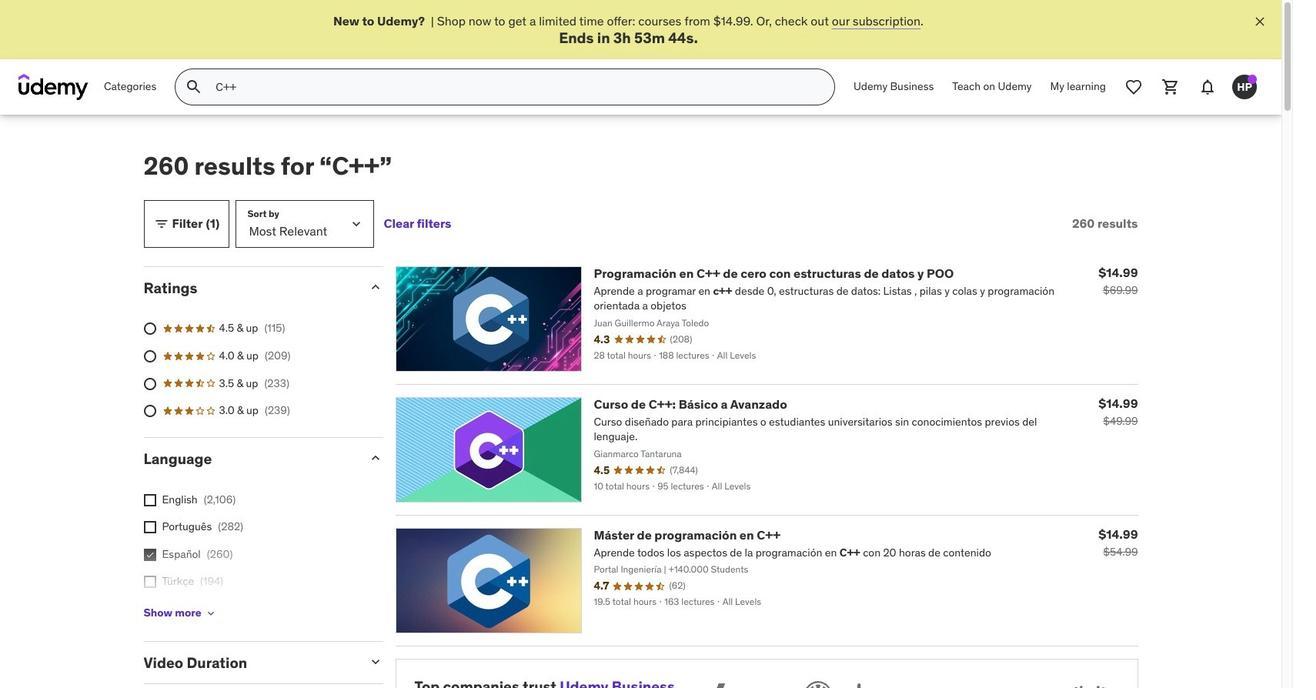 Task type: locate. For each thing, give the bounding box(es) containing it.
udemy image
[[18, 74, 89, 100]]

Search for anything text field
[[213, 74, 816, 100]]

2 small image from the top
[[368, 450, 383, 466]]

nasdaq image
[[694, 678, 783, 689]]

status
[[1073, 216, 1139, 231]]

3 small image from the top
[[368, 654, 383, 670]]

xsmall image
[[144, 494, 156, 506], [144, 576, 156, 589]]

0 vertical spatial small image
[[368, 279, 383, 295]]

0 vertical spatial xsmall image
[[144, 494, 156, 506]]

small image
[[368, 279, 383, 295], [368, 450, 383, 466], [368, 654, 383, 670]]

wishlist image
[[1125, 78, 1144, 96]]

close image
[[1253, 14, 1268, 29]]

xsmall image
[[144, 521, 156, 534], [144, 549, 156, 561], [205, 607, 217, 620]]

1 vertical spatial small image
[[368, 450, 383, 466]]

2 vertical spatial small image
[[368, 654, 383, 670]]

1 xsmall image from the top
[[144, 494, 156, 506]]

eventbrite image
[[1031, 678, 1119, 689]]

1 vertical spatial xsmall image
[[144, 576, 156, 589]]



Task type: describe. For each thing, give the bounding box(es) containing it.
notifications image
[[1199, 78, 1218, 96]]

0 vertical spatial xsmall image
[[144, 521, 156, 534]]

you have alerts image
[[1248, 75, 1258, 84]]

2 vertical spatial xsmall image
[[205, 607, 217, 620]]

submit search image
[[185, 78, 204, 96]]

2 xsmall image from the top
[[144, 576, 156, 589]]

box image
[[854, 678, 905, 689]]

volkswagen image
[[801, 678, 835, 689]]

small image
[[154, 216, 169, 231]]

1 vertical spatial xsmall image
[[144, 549, 156, 561]]

shopping cart with 0 items image
[[1162, 78, 1181, 96]]

1 small image from the top
[[368, 279, 383, 295]]



Task type: vqa. For each thing, say whether or not it's contained in the screenshot.
the rightmost business
no



